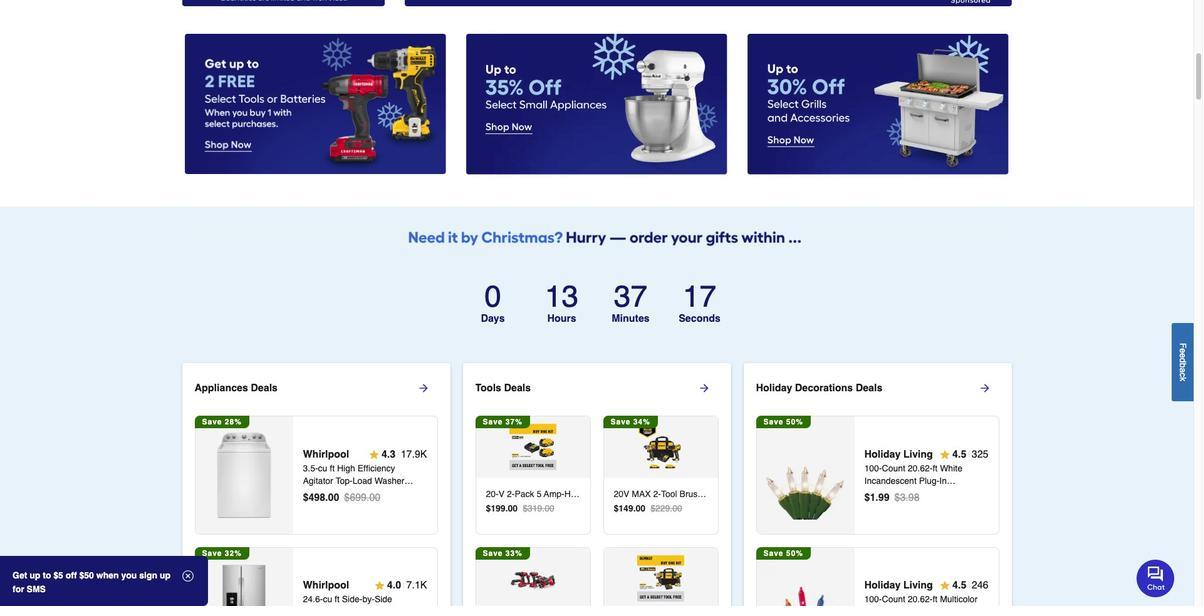 Task type: locate. For each thing, give the bounding box(es) containing it.
sign
[[139, 571, 157, 581]]

appliances deals link
[[195, 373, 450, 404]]

deals for appliances deals
[[251, 383, 278, 394]]

living
[[904, 449, 933, 460], [904, 581, 933, 592]]

1 vertical spatial whirlpool
[[303, 581, 349, 592]]

days
[[481, 313, 505, 325]]

count for 100-count 20.62-ft multicolor
[[882, 595, 906, 605]]

holiday decorations image
[[761, 431, 851, 521], [761, 562, 851, 607]]

00
[[328, 492, 339, 504], [508, 504, 518, 514], [636, 504, 646, 514]]

incandescent
[[865, 476, 917, 486]]

1 vertical spatial 20.62-
[[908, 595, 933, 605]]

when
[[96, 571, 119, 581]]

save 34%
[[611, 418, 651, 427]]

0 horizontal spatial arrow right image
[[417, 382, 430, 395]]

34%
[[634, 418, 651, 427]]

. down incandescent
[[876, 492, 879, 504]]

appliances image for 4.3 17.9k
[[199, 431, 289, 521]]

4.5
[[953, 449, 967, 460], [953, 581, 967, 592]]

100- inside 100-count 20.62-ft multicolor
[[865, 595, 882, 605]]

plug-
[[919, 476, 940, 486]]

1 50% from the top
[[787, 418, 804, 427]]

appliances image down 32%
[[199, 562, 289, 607]]

$699.00
[[344, 492, 381, 504]]

whirlpool up 3.5-
[[303, 449, 349, 460]]

0 horizontal spatial deals
[[251, 383, 278, 394]]

1 living from the top
[[904, 449, 933, 460]]

0 vertical spatial save 50%
[[764, 418, 804, 427]]

cu
[[318, 464, 327, 474], [323, 595, 332, 605]]

side-
[[342, 595, 363, 605]]

holiday left decorations
[[756, 383, 792, 394]]

tools image
[[510, 424, 556, 471], [638, 424, 684, 471], [510, 556, 556, 602], [638, 556, 684, 602]]

100-count 20.62-ft multicolor
[[865, 595, 978, 607]]

ft inside 100-count 20.62-ft white incandescent plug-in christmas string lights $ 1 . 99 $3.98
[[933, 464, 938, 474]]

2 rating filled image from the top
[[940, 581, 950, 591]]

1 count from the top
[[882, 464, 906, 474]]

living up plug-
[[904, 449, 933, 460]]

246
[[972, 581, 989, 592]]

4.5 up multicolor
[[953, 581, 967, 592]]

2 100- from the top
[[865, 595, 882, 605]]

00 right 199
[[508, 504, 518, 514]]

0 horizontal spatial 00
[[328, 492, 339, 504]]

rating filled image
[[940, 450, 950, 460], [940, 581, 950, 591]]

1 100- from the top
[[865, 464, 882, 474]]

20.62- inside 100-count 20.62-ft white incandescent plug-in christmas string lights $ 1 . 99 $3.98
[[908, 464, 933, 474]]

149
[[619, 504, 633, 514]]

0 vertical spatial holiday living
[[865, 449, 933, 460]]

4.5 for 4.5 246
[[953, 581, 967, 592]]

4.3
[[382, 449, 396, 460]]

f e e d b a c k
[[1178, 343, 1188, 382]]

a
[[1178, 368, 1188, 373]]

1 deals from the left
[[251, 383, 278, 394]]

13
[[545, 279, 579, 314]]

1 vertical spatial 50%
[[787, 550, 804, 558]]

2 whirlpool from the top
[[303, 581, 349, 592]]

2 horizontal spatial 00
[[636, 504, 646, 514]]

string
[[907, 489, 930, 499]]

e up b
[[1178, 353, 1188, 358]]

e up d
[[1178, 348, 1188, 353]]

50%
[[787, 418, 804, 427], [787, 550, 804, 558]]

20.62- left multicolor
[[908, 595, 933, 605]]

20.62- for 100-count 20.62-ft multicolor
[[908, 595, 933, 605]]

1 save 50% from the top
[[764, 418, 804, 427]]

cu for 3.5-cu ft high efficiency agitator top-load washer (white) $ 498 . 00 $699.00
[[318, 464, 327, 474]]

1 vertical spatial rating filled image
[[940, 581, 950, 591]]

. inside 3.5-cu ft high efficiency agitator top-load washer (white) $ 498 . 00 $699.00
[[325, 492, 328, 504]]

side
[[375, 595, 392, 605]]

1 horizontal spatial up
[[160, 571, 171, 581]]

ft inside 100-count 20.62-ft multicolor
[[933, 595, 938, 605]]

for
[[13, 585, 24, 595]]

1 rating filled image from the top
[[940, 450, 950, 460]]

1 vertical spatial 4.5
[[953, 581, 967, 592]]

holiday living for 4.5 246
[[865, 581, 933, 592]]

you
[[121, 571, 137, 581]]

whirlpool
[[303, 449, 349, 460], [303, 581, 349, 592]]

count inside 100-count 20.62-ft multicolor
[[882, 595, 906, 605]]

living for 4.5 325
[[904, 449, 933, 460]]

17.9k
[[401, 449, 427, 460]]

2 holiday decorations image from the top
[[761, 562, 851, 607]]

by-
[[363, 595, 375, 605]]

0 vertical spatial living
[[904, 449, 933, 460]]

1 vertical spatial count
[[882, 595, 906, 605]]

00 inside 3.5-cu ft high efficiency agitator top-load washer (white) $ 498 . 00 $699.00
[[328, 492, 339, 504]]

appliances image
[[199, 431, 289, 521], [199, 562, 289, 607]]

1 holiday living from the top
[[865, 449, 933, 460]]

$ inside 100-count 20.62-ft white incandescent plug-in christmas string lights $ 1 . 99 $3.98
[[865, 492, 870, 504]]

0 vertical spatial 4.5
[[953, 449, 967, 460]]

ft
[[330, 464, 335, 474], [933, 464, 938, 474], [335, 595, 340, 605], [933, 595, 938, 605]]

tools image inside save 33% link
[[510, 556, 556, 602]]

2 50% from the top
[[787, 550, 804, 558]]

arrow right image inside the 'appliances deals' link
[[417, 382, 430, 395]]

holiday living up 100-count 20.62-ft multicolor
[[865, 581, 933, 592]]

2 4.5 from the top
[[953, 581, 967, 592]]

20.62- up plug-
[[908, 464, 933, 474]]

. down 'agitator'
[[325, 492, 328, 504]]

$
[[303, 492, 309, 504], [865, 492, 870, 504], [486, 504, 491, 514], [614, 504, 619, 514]]

2 holiday living from the top
[[865, 581, 933, 592]]

up left to
[[30, 571, 40, 581]]

2 count from the top
[[882, 595, 906, 605]]

rating filled image for 4.3
[[369, 450, 379, 460]]

4.5 246
[[953, 581, 989, 592]]

arrow right image
[[417, 382, 430, 395], [979, 382, 991, 395]]

cu up 'agitator'
[[318, 464, 327, 474]]

tools image for save 37%
[[510, 424, 556, 471]]

2 horizontal spatial deals
[[856, 383, 883, 394]]

sms
[[27, 585, 46, 595]]

lights
[[932, 489, 955, 499]]

rating filled image up multicolor
[[940, 581, 950, 591]]

0 vertical spatial 100-
[[865, 464, 882, 474]]

1 20.62- from the top
[[908, 464, 933, 474]]

28%
[[225, 418, 242, 427]]

rating filled image up white
[[940, 450, 950, 460]]

2 arrow right image from the left
[[979, 382, 991, 395]]

2 save 50% from the top
[[764, 550, 804, 558]]

4.5 up white
[[953, 449, 967, 460]]

0 vertical spatial whirlpool
[[303, 449, 349, 460]]

2 appliances image from the top
[[199, 562, 289, 607]]

1 horizontal spatial arrow right image
[[979, 382, 991, 395]]

100- for 100-count 20.62-ft multicolor
[[865, 595, 882, 605]]

0 horizontal spatial up
[[30, 571, 40, 581]]

holiday living
[[865, 449, 933, 460], [865, 581, 933, 592]]

00 right 149
[[636, 504, 646, 514]]

ft up plug-
[[933, 464, 938, 474]]

1 vertical spatial holiday decorations image
[[761, 562, 851, 607]]

99
[[879, 492, 890, 504]]

whirlpool for 4.0
[[303, 581, 349, 592]]

0 vertical spatial rating filled image
[[369, 450, 379, 460]]

rating filled image for 4.0
[[375, 581, 385, 591]]

100- inside 100-count 20.62-ft white incandescent plug-in christmas string lights $ 1 . 99 $3.98
[[865, 464, 882, 474]]

0 vertical spatial cu
[[318, 464, 327, 474]]

2 living from the top
[[904, 581, 933, 592]]

0 days
[[481, 279, 505, 325]]

24.6-
[[303, 595, 323, 605]]

washer
[[375, 476, 405, 486]]

arrow right image inside holiday decorations deals link
[[979, 382, 991, 395]]

holiday up 100-count 20.62-ft multicolor
[[865, 581, 901, 592]]

17
[[683, 279, 717, 314]]

deals right appliances
[[251, 383, 278, 394]]

rating filled image up efficiency
[[369, 450, 379, 460]]

$50
[[79, 571, 94, 581]]

4.3 17.9k
[[382, 449, 427, 460]]

ft left multicolor
[[933, 595, 938, 605]]

1 vertical spatial save 50%
[[764, 550, 804, 558]]

1 holiday decorations image from the top
[[761, 431, 851, 521]]

37
[[614, 279, 648, 314]]

100-
[[865, 464, 882, 474], [865, 595, 882, 605]]

1 horizontal spatial 00
[[508, 504, 518, 514]]

living for 4.5 246
[[904, 581, 933, 592]]

holiday decorations image for 4.5 325
[[761, 431, 851, 521]]

appliances image down 28%
[[199, 431, 289, 521]]

$ left 99
[[865, 492, 870, 504]]

rating filled image for 4.5 246
[[940, 581, 950, 591]]

1 appliances image from the top
[[199, 431, 289, 521]]

0 vertical spatial count
[[882, 464, 906, 474]]

high
[[337, 464, 355, 474]]

deals
[[251, 383, 278, 394], [504, 383, 531, 394], [856, 383, 883, 394]]

up
[[30, 571, 40, 581], [160, 571, 171, 581]]

rating filled image up the side
[[375, 581, 385, 591]]

$ 199 . 00 $319.00
[[486, 504, 555, 514]]

1 vertical spatial holiday living
[[865, 581, 933, 592]]

2 vertical spatial holiday
[[865, 581, 901, 592]]

00 right 498
[[328, 492, 339, 504]]

$5
[[53, 571, 63, 581]]

0 vertical spatial appliances image
[[199, 431, 289, 521]]

cu for 24.6-cu ft side-by-side
[[323, 595, 332, 605]]

cu inside 3.5-cu ft high efficiency agitator top-load washer (white) $ 498 . 00 $699.00
[[318, 464, 327, 474]]

0 vertical spatial rating filled image
[[940, 450, 950, 460]]

ft left the side-
[[335, 595, 340, 605]]

timer
[[457, 279, 737, 331]]

20.62- inside 100-count 20.62-ft multicolor
[[908, 595, 933, 605]]

0 vertical spatial holiday decorations image
[[761, 431, 851, 521]]

1 whirlpool from the top
[[303, 449, 349, 460]]

4.0
[[387, 581, 401, 592]]

37 minutes
[[612, 279, 650, 325]]

count
[[882, 464, 906, 474], [882, 595, 906, 605]]

shop these last-minute gifts. $99 or less. quantities are limited and won't last. image
[[182, 0, 385, 6]]

2 20.62- from the top
[[908, 595, 933, 605]]

$ down 'agitator'
[[303, 492, 309, 504]]

2 deals from the left
[[504, 383, 531, 394]]

$3.98
[[895, 492, 920, 504]]

holiday for 4.5 246
[[865, 581, 901, 592]]

rating filled image for 4.5 325
[[940, 450, 950, 460]]

4.0 7.1k
[[387, 581, 427, 592]]

. inside 100-count 20.62-ft white incandescent plug-in christmas string lights $ 1 . 99 $3.98
[[876, 492, 879, 504]]

up right "sign"
[[160, 571, 171, 581]]

save
[[202, 418, 222, 427], [483, 418, 503, 427], [611, 418, 631, 427], [764, 418, 784, 427], [202, 550, 222, 558], [483, 550, 503, 558], [764, 550, 784, 558]]

tools deals link
[[475, 373, 731, 404]]

ft left high
[[330, 464, 335, 474]]

1 horizontal spatial deals
[[504, 383, 531, 394]]

1 vertical spatial cu
[[323, 595, 332, 605]]

rating filled image
[[369, 450, 379, 460], [375, 581, 385, 591]]

get
[[13, 571, 27, 581]]

deals right tools
[[504, 383, 531, 394]]

1 vertical spatial living
[[904, 581, 933, 592]]

living up 100-count 20.62-ft multicolor
[[904, 581, 933, 592]]

holiday living up incandescent
[[865, 449, 933, 460]]

.
[[325, 492, 328, 504], [876, 492, 879, 504], [506, 504, 508, 514], [633, 504, 636, 514]]

1 vertical spatial rating filled image
[[375, 581, 385, 591]]

holiday
[[756, 383, 792, 394], [865, 449, 901, 460], [865, 581, 901, 592]]

cu left the side-
[[323, 595, 332, 605]]

cu inside 24.6-cu ft side-by-side
[[323, 595, 332, 605]]

20.62-
[[908, 464, 933, 474], [908, 595, 933, 605]]

arrow right image for 4.3 17.9k
[[417, 382, 430, 395]]

4.5 325
[[953, 449, 989, 460]]

1 vertical spatial holiday
[[865, 449, 901, 460]]

1 vertical spatial appliances image
[[199, 562, 289, 607]]

(white)
[[303, 489, 331, 499]]

deals right decorations
[[856, 383, 883, 394]]

save 33% link
[[475, 548, 590, 607]]

count for 100-count 20.62-ft white incandescent plug-in christmas string lights $ 1 . 99 $3.98
[[882, 464, 906, 474]]

e
[[1178, 348, 1188, 353], [1178, 353, 1188, 358]]

1 e from the top
[[1178, 348, 1188, 353]]

whirlpool up 24.6-
[[303, 581, 349, 592]]

13 hours
[[545, 279, 579, 325]]

0 vertical spatial 20.62-
[[908, 464, 933, 474]]

holiday up incandescent
[[865, 449, 901, 460]]

0 vertical spatial 50%
[[787, 418, 804, 427]]

1 4.5 from the top
[[953, 449, 967, 460]]

1 vertical spatial 100-
[[865, 595, 882, 605]]

1 arrow right image from the left
[[417, 382, 430, 395]]

multicolor
[[940, 595, 978, 605]]

count inside 100-count 20.62-ft white incandescent plug-in christmas string lights $ 1 . 99 $3.98
[[882, 464, 906, 474]]



Task type: describe. For each thing, give the bounding box(es) containing it.
top-
[[336, 476, 353, 486]]

. left $229.00 at the bottom of page
[[633, 504, 636, 514]]

$ up save 33%
[[486, 504, 491, 514]]

agitator
[[303, 476, 333, 486]]

white
[[940, 464, 963, 474]]

advertisement region
[[405, 0, 1012, 9]]

need it by christmas? hurry. order your gifts within. image
[[182, 217, 1012, 248]]

tools
[[475, 383, 501, 394]]

holiday living for 4.5 325
[[865, 449, 933, 460]]

tools image for save 33%
[[510, 556, 556, 602]]

arrow right image
[[698, 382, 710, 395]]

0 vertical spatial holiday
[[756, 383, 792, 394]]

arrow right image for 4.5 325
[[979, 382, 991, 395]]

$ inside 3.5-cu ft high efficiency agitator top-load washer (white) $ 498 . 00 $699.00
[[303, 492, 309, 504]]

37%
[[506, 418, 523, 427]]

$ 149 . 00 $229.00
[[614, 504, 682, 514]]

up to 35 percent off select small appliances. image
[[466, 34, 728, 174]]

whirlpool for 4.3
[[303, 449, 349, 460]]

chat invite button image
[[1137, 560, 1175, 598]]

get up to $5 off $50 when you sign up for sms
[[13, 571, 171, 595]]

00 for $ 149 . 00 $229.00
[[636, 504, 646, 514]]

tools image for save 34%
[[638, 424, 684, 471]]

2 up from the left
[[160, 571, 171, 581]]

save 50% for 4.5 325
[[764, 418, 804, 427]]

498
[[309, 492, 325, 504]]

to
[[43, 571, 51, 581]]

f e e d b a c k button
[[1172, 323, 1194, 402]]

timer containing 0
[[457, 279, 737, 331]]

in
[[940, 476, 947, 486]]

minutes
[[612, 313, 650, 325]]

50% for 4.5 325
[[787, 418, 804, 427]]

00 for $ 199 . 00 $319.00
[[508, 504, 518, 514]]

appliances image for 4.0 7.1k
[[199, 562, 289, 607]]

holiday decorations deals link
[[756, 373, 1012, 404]]

save 28%
[[202, 418, 242, 427]]

get up to 2 free select tools or batteries when you buy 1 with select purchases. image
[[185, 34, 446, 174]]

3.5-
[[303, 464, 318, 474]]

seconds
[[679, 313, 721, 325]]

7.1k
[[407, 581, 427, 592]]

100-count 20.62-ft white incandescent plug-in christmas string lights $ 1 . 99 $3.98
[[865, 464, 963, 504]]

4.5 for 4.5 325
[[953, 449, 967, 460]]

decorations
[[795, 383, 853, 394]]

holiday decorations image for 4.5 246
[[761, 562, 851, 607]]

save 50% for 4.5 246
[[764, 550, 804, 558]]

0
[[485, 279, 501, 314]]

3 deals from the left
[[856, 383, 883, 394]]

1 up from the left
[[30, 571, 40, 581]]

k
[[1178, 377, 1188, 382]]

ft inside 3.5-cu ft high efficiency agitator top-load washer (white) $ 498 . 00 $699.00
[[330, 464, 335, 474]]

32%
[[225, 550, 242, 558]]

17 seconds
[[679, 279, 721, 325]]

1
[[870, 492, 876, 504]]

holiday decorations deals
[[756, 383, 883, 394]]

off
[[66, 571, 77, 581]]

. left $319.00
[[506, 504, 508, 514]]

tools deals
[[475, 383, 531, 394]]

24.6-cu ft side-by-side
[[303, 595, 425, 607]]

d
[[1178, 358, 1188, 363]]

20.62- for 100-count 20.62-ft white incandescent plug-in christmas string lights $ 1 . 99 $3.98
[[908, 464, 933, 474]]

load
[[353, 476, 372, 486]]

appliances
[[195, 383, 248, 394]]

save 33%
[[483, 550, 523, 558]]

c
[[1178, 373, 1188, 377]]

$319.00
[[523, 504, 555, 514]]

appliances deals
[[195, 383, 278, 394]]

50% for 4.5 246
[[787, 550, 804, 558]]

save 37%
[[483, 418, 523, 427]]

199
[[491, 504, 506, 514]]

$ left $229.00 at the bottom of page
[[614, 504, 619, 514]]

2 e from the top
[[1178, 353, 1188, 358]]

f
[[1178, 343, 1188, 348]]

3.5-cu ft high efficiency agitator top-load washer (white) $ 498 . 00 $699.00
[[303, 464, 405, 504]]

efficiency
[[358, 464, 395, 474]]

holiday for 4.5 325
[[865, 449, 901, 460]]

ft inside 24.6-cu ft side-by-side
[[335, 595, 340, 605]]

deals for tools deals
[[504, 383, 531, 394]]

christmas
[[865, 489, 904, 499]]

33%
[[506, 550, 523, 558]]

hours
[[547, 313, 576, 325]]

up to 30 percent off select grills and accessories. image
[[748, 34, 1009, 174]]

100- for 100-count 20.62-ft white incandescent plug-in christmas string lights $ 1 . 99 $3.98
[[865, 464, 882, 474]]

save 32%
[[202, 550, 242, 558]]

b
[[1178, 363, 1188, 368]]

$229.00
[[651, 504, 682, 514]]

325
[[972, 449, 989, 460]]



Task type: vqa. For each thing, say whether or not it's contained in the screenshot.


